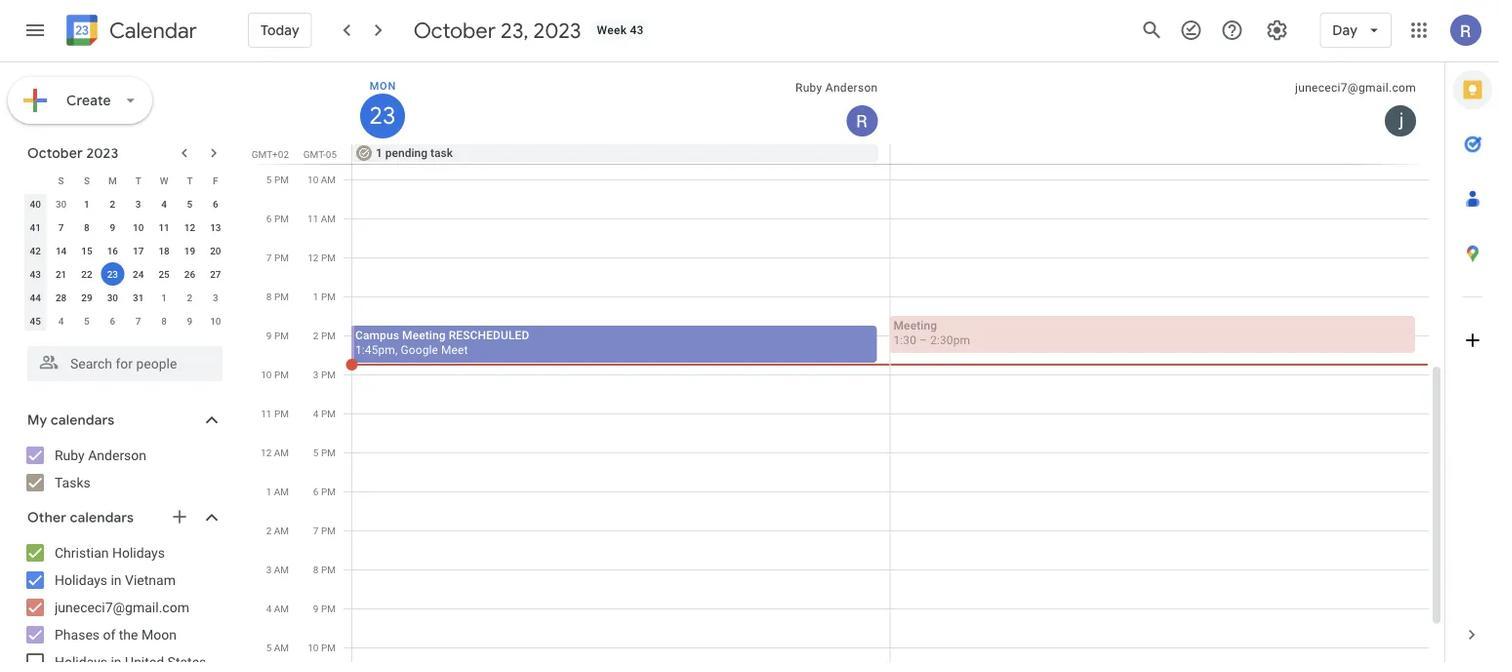 Task type: vqa. For each thing, say whether or not it's contained in the screenshot.


Task type: locate. For each thing, give the bounding box(es) containing it.
row containing 40
[[22, 192, 228, 216]]

20 element
[[204, 239, 227, 263]]

40
[[30, 198, 41, 210]]

0 horizontal spatial t
[[135, 175, 141, 186]]

holidays
[[112, 545, 165, 561], [55, 573, 107, 589]]

9 pm
[[266, 330, 289, 342], [313, 603, 336, 615]]

10 element
[[127, 216, 150, 239]]

12 inside row
[[184, 222, 195, 233]]

0 horizontal spatial october
[[27, 144, 83, 162]]

junececi7@gmail.com inside 23 grid
[[1296, 81, 1417, 95]]

pm right 1 am
[[321, 486, 336, 498]]

t
[[135, 175, 141, 186], [187, 175, 193, 186]]

row group containing 40
[[22, 192, 228, 333]]

1 vertical spatial 23
[[107, 268, 118, 280]]

1 vertical spatial 10 pm
[[308, 642, 336, 654]]

pm left 2 pm on the left of the page
[[274, 330, 289, 342]]

7 row from the top
[[22, 310, 228, 333]]

2
[[110, 198, 115, 210], [187, 292, 193, 304], [313, 330, 319, 342], [266, 525, 272, 537]]

1 down 12 am
[[266, 486, 272, 498]]

row
[[22, 169, 228, 192], [22, 192, 228, 216], [22, 216, 228, 239], [22, 239, 228, 263], [22, 263, 228, 286], [22, 286, 228, 310], [22, 310, 228, 333]]

7 left 12 pm
[[266, 252, 272, 264]]

0 horizontal spatial 9 pm
[[266, 330, 289, 342]]

create button
[[8, 77, 152, 124]]

4 row from the top
[[22, 239, 228, 263]]

16 element
[[101, 239, 124, 263]]

8 pm
[[266, 291, 289, 303], [313, 564, 336, 576]]

5 down 4 pm
[[313, 447, 319, 459]]

main drawer image
[[23, 19, 47, 42]]

30 right 40
[[56, 198, 67, 210]]

2 for 2 am
[[266, 525, 272, 537]]

17 element
[[127, 239, 150, 263]]

4 for 4 pm
[[313, 408, 319, 420]]

0 vertical spatial anderson
[[826, 81, 878, 95]]

20
[[210, 245, 221, 257]]

1 horizontal spatial 12
[[261, 447, 272, 459]]

26 element
[[178, 263, 202, 286]]

1 down 12 pm
[[313, 291, 319, 303]]

0 horizontal spatial anderson
[[88, 448, 146, 464]]

0 vertical spatial 10 pm
[[261, 369, 289, 381]]

1 vertical spatial 43
[[30, 268, 41, 280]]

0 horizontal spatial junececi7@gmail.com
[[55, 600, 189, 616]]

other
[[27, 510, 67, 527]]

am down 3 am at the left bottom of page
[[274, 603, 289, 615]]

november 2 element
[[178, 286, 202, 310]]

11
[[308, 213, 319, 225], [159, 222, 170, 233], [261, 408, 272, 420]]

ruby anderson up 1 pending task row
[[796, 81, 878, 95]]

9
[[110, 222, 115, 233], [187, 315, 193, 327], [266, 330, 272, 342], [313, 603, 319, 615]]

5 row from the top
[[22, 263, 228, 286]]

05
[[326, 148, 337, 160]]

4 down 3 am at the left bottom of page
[[266, 603, 272, 615]]

2 inside november 2 element
[[187, 292, 193, 304]]

43 up 44
[[30, 268, 41, 280]]

2 down 26 element
[[187, 292, 193, 304]]

gmt+02
[[252, 148, 289, 160]]

1 horizontal spatial ruby
[[796, 81, 823, 95]]

2 down 1 am
[[266, 525, 272, 537]]

0 horizontal spatial 7 pm
[[266, 252, 289, 264]]

meeting
[[894, 319, 937, 332], [402, 329, 446, 342]]

2 down m
[[110, 198, 115, 210]]

Search for people text field
[[39, 347, 211, 382]]

0 vertical spatial 43
[[630, 23, 644, 37]]

3 down 27 element
[[213, 292, 218, 304]]

0 vertical spatial 8 pm
[[266, 291, 289, 303]]

23 grid
[[250, 62, 1445, 664]]

6 down 30 element
[[110, 315, 115, 327]]

calendars inside my calendars dropdown button
[[51, 412, 115, 430]]

0 vertical spatial 23
[[368, 101, 395, 131]]

3 inside 'element'
[[213, 292, 218, 304]]

1 vertical spatial october
[[27, 144, 83, 162]]

mon
[[370, 80, 397, 92]]

0 vertical spatial ruby
[[796, 81, 823, 95]]

10
[[308, 174, 319, 186], [133, 222, 144, 233], [210, 315, 221, 327], [261, 369, 272, 381], [308, 642, 319, 654]]

t right m
[[135, 175, 141, 186]]

12 down the '11 am'
[[308, 252, 319, 264]]

4
[[161, 198, 167, 210], [58, 315, 64, 327], [313, 408, 319, 420], [266, 603, 272, 615]]

23 down 16
[[107, 268, 118, 280]]

11 up 12 am
[[261, 408, 272, 420]]

anderson down my calendars dropdown button
[[88, 448, 146, 464]]

week
[[597, 23, 627, 37]]

0 vertical spatial 7 pm
[[266, 252, 289, 264]]

6 row from the top
[[22, 286, 228, 310]]

43 right week
[[630, 23, 644, 37]]

2:30pm
[[931, 333, 971, 347]]

1 horizontal spatial junececi7@gmail.com
[[1296, 81, 1417, 95]]

0 horizontal spatial 2023
[[86, 144, 119, 162]]

6
[[213, 198, 218, 210], [266, 213, 272, 225], [110, 315, 115, 327], [313, 486, 319, 498]]

anderson up 1 pending task row
[[826, 81, 878, 95]]

12
[[184, 222, 195, 233], [308, 252, 319, 264], [261, 447, 272, 459]]

day
[[1333, 21, 1358, 39]]

1 vertical spatial calendars
[[70, 510, 134, 527]]

None search field
[[0, 339, 242, 382]]

11 inside row
[[159, 222, 170, 233]]

gmt-05
[[303, 148, 337, 160]]

10 pm up 11 pm
[[261, 369, 289, 381]]

1 horizontal spatial 5 pm
[[313, 447, 336, 459]]

0 horizontal spatial 11
[[159, 222, 170, 233]]

1 vertical spatial 8 pm
[[313, 564, 336, 576]]

1 horizontal spatial holidays
[[112, 545, 165, 561]]

campus meeting rescheduled 1:45pm , google meet
[[355, 329, 529, 357]]

calendars inside other calendars dropdown button
[[70, 510, 134, 527]]

1 left pending
[[376, 146, 383, 160]]

october
[[414, 17, 496, 44], [27, 144, 83, 162]]

october up september 30 element
[[27, 144, 83, 162]]

1 horizontal spatial ruby anderson
[[796, 81, 878, 95]]

9 pm left 2 pm on the left of the page
[[266, 330, 289, 342]]

6 pm
[[266, 213, 289, 225], [313, 486, 336, 498]]

0 horizontal spatial meeting
[[402, 329, 446, 342]]

t right w
[[187, 175, 193, 186]]

christian holidays
[[55, 545, 165, 561]]

1 horizontal spatial 2023
[[534, 17, 581, 44]]

1 inside '1 pending task' 'button'
[[376, 146, 383, 160]]

43
[[630, 23, 644, 37], [30, 268, 41, 280]]

ruby anderson inside the 23 column header
[[796, 81, 878, 95]]

6 pm right 1 am
[[313, 486, 336, 498]]

0 vertical spatial ruby anderson
[[796, 81, 878, 95]]

13
[[210, 222, 221, 233]]

0 vertical spatial calendars
[[51, 412, 115, 430]]

meeting 1:30 – 2:30pm
[[894, 319, 971, 347]]

1 horizontal spatial october
[[414, 17, 496, 44]]

calendar heading
[[105, 17, 197, 44]]

1 pending task row
[[344, 144, 1445, 164]]

23 inside mon 23
[[368, 101, 395, 131]]

5 up 12 element at the left top
[[187, 198, 193, 210]]

6 right 1 am
[[313, 486, 319, 498]]

1 row from the top
[[22, 169, 228, 192]]

4 down 3 pm
[[313, 408, 319, 420]]

10 up 11 pm
[[261, 369, 272, 381]]

1 horizontal spatial 11
[[261, 408, 272, 420]]

1 vertical spatial holidays
[[55, 573, 107, 589]]

8 pm left 1 pm
[[266, 291, 289, 303]]

2 for 2 pm
[[313, 330, 319, 342]]

1 vertical spatial 12
[[308, 252, 319, 264]]

30
[[56, 198, 67, 210], [107, 292, 118, 304]]

1 horizontal spatial s
[[84, 175, 90, 186]]

1 vertical spatial 7 pm
[[313, 525, 336, 537]]

ruby
[[796, 81, 823, 95], [55, 448, 85, 464]]

pm left the '11 am'
[[274, 213, 289, 225]]

holidays down christian on the bottom left of the page
[[55, 573, 107, 589]]

10 pm right the 5 am
[[308, 642, 336, 654]]

w
[[160, 175, 168, 186]]

junececi7@gmail.com down in
[[55, 600, 189, 616]]

30 element
[[101, 286, 124, 310]]

3 up 10 element
[[136, 198, 141, 210]]

1 vertical spatial anderson
[[88, 448, 146, 464]]

23,
[[501, 17, 529, 44]]

2 vertical spatial 12
[[261, 447, 272, 459]]

14 element
[[49, 239, 73, 263]]

12 up 19 on the top left of page
[[184, 222, 195, 233]]

1 vertical spatial 30
[[107, 292, 118, 304]]

1 horizontal spatial 9 pm
[[313, 603, 336, 615]]

45
[[30, 315, 41, 327]]

am down 05 on the left top of page
[[321, 174, 336, 186]]

5 down 29 element on the left top
[[84, 315, 90, 327]]

0 horizontal spatial 5 pm
[[266, 174, 289, 186]]

pm
[[274, 174, 289, 186], [274, 213, 289, 225], [274, 252, 289, 264], [321, 252, 336, 264], [274, 291, 289, 303], [321, 291, 336, 303], [274, 330, 289, 342], [321, 330, 336, 342], [274, 369, 289, 381], [321, 369, 336, 381], [274, 408, 289, 420], [321, 408, 336, 420], [321, 447, 336, 459], [321, 486, 336, 498], [321, 525, 336, 537], [321, 564, 336, 576], [321, 603, 336, 615], [321, 642, 336, 654]]

18
[[159, 245, 170, 257]]

3 down 2 pm on the left of the page
[[313, 369, 319, 381]]

meeting up google
[[402, 329, 446, 342]]

ruby inside the my calendars list
[[55, 448, 85, 464]]

0 vertical spatial 30
[[56, 198, 67, 210]]

30 for 30 element
[[107, 292, 118, 304]]

1 horizontal spatial 10 pm
[[308, 642, 336, 654]]

0 horizontal spatial 43
[[30, 268, 41, 280]]

calendars up christian holidays on the bottom of page
[[70, 510, 134, 527]]

2 row from the top
[[22, 192, 228, 216]]

7 pm right 2 am
[[313, 525, 336, 537]]

november 6 element
[[101, 310, 124, 333]]

vietnam
[[125, 573, 176, 589]]

0 vertical spatial 9 pm
[[266, 330, 289, 342]]

october left the 23,
[[414, 17, 496, 44]]

23 column header
[[352, 62, 891, 144]]

3 am
[[266, 564, 289, 576]]

12 for 12
[[184, 222, 195, 233]]

column header inside the october 2023 grid
[[22, 169, 48, 192]]

9 pm right 4 am
[[313, 603, 336, 615]]

23 down mon
[[368, 101, 395, 131]]

30 down 23, today element on the top of page
[[107, 292, 118, 304]]

12 down 11 pm
[[261, 447, 272, 459]]

3 row from the top
[[22, 216, 228, 239]]

23 cell
[[100, 263, 125, 286]]

tab list
[[1446, 62, 1500, 608]]

1 vertical spatial junececi7@gmail.com
[[55, 600, 189, 616]]

1 horizontal spatial meeting
[[894, 319, 937, 332]]

0 horizontal spatial holidays
[[55, 573, 107, 589]]

am for 12 am
[[274, 447, 289, 459]]

2023
[[534, 17, 581, 44], [86, 144, 119, 162]]

phases of the moon
[[55, 627, 177, 643]]

4 for november 4 element
[[58, 315, 64, 327]]

8 pm right 3 am at the left bottom of page
[[313, 564, 336, 576]]

october 2023 grid
[[19, 169, 228, 333]]

0 vertical spatial october
[[414, 17, 496, 44]]

1 horizontal spatial 8 pm
[[313, 564, 336, 576]]

create
[[66, 92, 111, 109]]

5 down 4 am
[[266, 642, 272, 654]]

2023 right the 23,
[[534, 17, 581, 44]]

the
[[119, 627, 138, 643]]

0 horizontal spatial s
[[58, 175, 64, 186]]

2 horizontal spatial 11
[[308, 213, 319, 225]]

1 pending task button
[[352, 144, 879, 162]]

calendars
[[51, 412, 115, 430], [70, 510, 134, 527]]

27 element
[[204, 263, 227, 286]]

8 inside november 8 'element'
[[161, 315, 167, 327]]

ruby inside the 23 column header
[[796, 81, 823, 95]]

1 pm
[[313, 291, 336, 303]]

pm right 4 am
[[321, 603, 336, 615]]

my calendars button
[[4, 405, 242, 436]]

0 horizontal spatial ruby
[[55, 448, 85, 464]]

2023 up m
[[86, 144, 119, 162]]

meet
[[441, 343, 468, 357]]

5 pm down 4 pm
[[313, 447, 336, 459]]

1 vertical spatial 6 pm
[[313, 486, 336, 498]]

pm left 1 pm
[[274, 291, 289, 303]]

5 pm
[[266, 174, 289, 186], [313, 447, 336, 459]]

1 vertical spatial ruby anderson
[[55, 448, 146, 464]]

2 horizontal spatial 12
[[308, 252, 319, 264]]

column header
[[22, 169, 48, 192]]

11 pm
[[261, 408, 289, 420]]

0 horizontal spatial 8 pm
[[266, 291, 289, 303]]

8 up 15 element
[[84, 222, 90, 233]]

add other calendars image
[[170, 508, 189, 527]]

junececi7@gmail.com down day dropdown button
[[1296, 81, 1417, 95]]

0 horizontal spatial 23
[[107, 268, 118, 280]]

ruby anderson up tasks
[[55, 448, 146, 464]]

0 horizontal spatial ruby anderson
[[55, 448, 146, 464]]

1 horizontal spatial t
[[187, 175, 193, 186]]

0 horizontal spatial 10 pm
[[261, 369, 289, 381]]

1 horizontal spatial anderson
[[826, 81, 878, 95]]

am down 4 am
[[274, 642, 289, 654]]

calendars right my
[[51, 412, 115, 430]]

1 horizontal spatial 23
[[368, 101, 395, 131]]

13 element
[[204, 216, 227, 239]]

am down 1 am
[[274, 525, 289, 537]]

23
[[368, 101, 395, 131], [107, 268, 118, 280]]

2 down 1 pm
[[313, 330, 319, 342]]

1 s from the left
[[58, 175, 64, 186]]

41
[[30, 222, 41, 233]]

7 pm left 12 pm
[[266, 252, 289, 264]]

6 pm left the '11 am'
[[266, 213, 289, 225]]

1 vertical spatial ruby
[[55, 448, 85, 464]]

row group
[[22, 192, 228, 333]]

0 horizontal spatial 12
[[184, 222, 195, 233]]

s up september 30 element
[[58, 175, 64, 186]]

7 pm
[[266, 252, 289, 264], [313, 525, 336, 537]]

8 right november 3 'element' at the left top of page
[[266, 291, 272, 303]]

1 for pending
[[376, 146, 383, 160]]

8
[[84, 222, 90, 233], [266, 291, 272, 303], [161, 315, 167, 327], [313, 564, 319, 576]]

0 vertical spatial junececi7@gmail.com
[[1296, 81, 1417, 95]]

0 vertical spatial 6 pm
[[266, 213, 289, 225]]

pm down 3 pm
[[321, 408, 336, 420]]

1:30
[[894, 333, 917, 347]]

s left m
[[84, 175, 90, 186]]

7 down 31 element
[[136, 315, 141, 327]]

11 for 11 am
[[308, 213, 319, 225]]

11 up 18
[[159, 222, 170, 233]]

8 down november 1 element
[[161, 315, 167, 327]]

monday, october 23, today element
[[360, 94, 405, 139]]

0 horizontal spatial 30
[[56, 198, 67, 210]]

am
[[321, 174, 336, 186], [321, 213, 336, 225], [274, 447, 289, 459], [274, 486, 289, 498], [274, 525, 289, 537], [274, 564, 289, 576], [274, 603, 289, 615], [274, 642, 289, 654]]

calendars for my calendars
[[51, 412, 115, 430]]

10 pm
[[261, 369, 289, 381], [308, 642, 336, 654]]

5 down gmt+02
[[266, 174, 272, 186]]

1 horizontal spatial 30
[[107, 292, 118, 304]]

0 vertical spatial 12
[[184, 222, 195, 233]]

ruby anderson
[[796, 81, 878, 95], [55, 448, 146, 464]]

11 down 10 am
[[308, 213, 319, 225]]

10 am
[[308, 174, 336, 186]]

1 down 25 element
[[161, 292, 167, 304]]

pm up 12 am
[[274, 408, 289, 420]]

0 vertical spatial 5 pm
[[266, 174, 289, 186]]

16
[[107, 245, 118, 257]]

4 for 4 am
[[266, 603, 272, 615]]

am for 5 am
[[274, 642, 289, 654]]

november 4 element
[[49, 310, 73, 333]]

28 element
[[49, 286, 73, 310]]

am up 1 am
[[274, 447, 289, 459]]



Task type: describe. For each thing, give the bounding box(es) containing it.
october for october 23, 2023
[[414, 17, 496, 44]]

11 am
[[308, 213, 336, 225]]

1 vertical spatial 2023
[[86, 144, 119, 162]]

pm right 3 am at the left bottom of page
[[321, 564, 336, 576]]

november 3 element
[[204, 286, 227, 310]]

row containing s
[[22, 169, 228, 192]]

5 inside november 5 element
[[84, 315, 90, 327]]

43 inside row
[[30, 268, 41, 280]]

23, today element
[[101, 263, 124, 286]]

november 8 element
[[152, 310, 176, 333]]

19
[[184, 245, 195, 257]]

44
[[30, 292, 41, 304]]

3 for november 3 'element' at the left top of page
[[213, 292, 218, 304]]

am for 3 am
[[274, 564, 289, 576]]

11 for 11
[[159, 222, 170, 233]]

22 element
[[75, 263, 99, 286]]

junececi7@gmail.com inside other calendars list
[[55, 600, 189, 616]]

my calendars
[[27, 412, 115, 430]]

task
[[431, 146, 453, 160]]

1 for am
[[266, 486, 272, 498]]

11 element
[[152, 216, 176, 239]]

2 s from the left
[[84, 175, 90, 186]]

1 am
[[266, 486, 289, 498]]

42
[[30, 245, 41, 257]]

10 right the 5 am
[[308, 642, 319, 654]]

row containing 43
[[22, 263, 228, 286]]

1 right september 30 element
[[84, 198, 90, 210]]

ruby anderson inside the my calendars list
[[55, 448, 146, 464]]

calendars for other calendars
[[70, 510, 134, 527]]

am for 1 am
[[274, 486, 289, 498]]

f
[[213, 175, 218, 186]]

other calendars
[[27, 510, 134, 527]]

26
[[184, 268, 195, 280]]

november 10 element
[[204, 310, 227, 333]]

1 horizontal spatial 6 pm
[[313, 486, 336, 498]]

pm up 11 pm
[[274, 369, 289, 381]]

7 up the 14 element
[[58, 222, 64, 233]]

23 inside cell
[[107, 268, 118, 280]]

8 right 3 am at the left bottom of page
[[313, 564, 319, 576]]

10 up the 17
[[133, 222, 144, 233]]

6 down f
[[213, 198, 218, 210]]

11 for 11 pm
[[261, 408, 272, 420]]

5 am
[[266, 642, 289, 654]]

9 up 16 element
[[110, 222, 115, 233]]

christian
[[55, 545, 109, 561]]

day button
[[1320, 7, 1392, 54]]

anderson inside the my calendars list
[[88, 448, 146, 464]]

9 right 4 am
[[313, 603, 319, 615]]

of
[[103, 627, 116, 643]]

pm left 12 pm
[[274, 252, 289, 264]]

25
[[159, 268, 170, 280]]

17
[[133, 245, 144, 257]]

other calendars list
[[4, 538, 242, 664]]

12 pm
[[308, 252, 336, 264]]

0 vertical spatial holidays
[[112, 545, 165, 561]]

november 5 element
[[75, 310, 99, 333]]

moon
[[142, 627, 177, 643]]

1 horizontal spatial 43
[[630, 23, 644, 37]]

november 7 element
[[127, 310, 150, 333]]

9 down november 2 element on the left of the page
[[187, 315, 193, 327]]

12 am
[[261, 447, 289, 459]]

3 for 3 pm
[[313, 369, 319, 381]]

meeting inside the campus meeting rescheduled 1:45pm , google meet
[[402, 329, 446, 342]]

30 for september 30 element
[[56, 198, 67, 210]]

pending
[[385, 146, 428, 160]]

15
[[81, 245, 92, 257]]

27
[[210, 268, 221, 280]]

4 pm
[[313, 408, 336, 420]]

pm right the 5 am
[[321, 642, 336, 654]]

29 element
[[75, 286, 99, 310]]

tasks
[[55, 475, 91, 491]]

october 2023
[[27, 144, 119, 162]]

phases
[[55, 627, 100, 643]]

,
[[395, 343, 398, 357]]

12 for 12 pm
[[308, 252, 319, 264]]

–
[[920, 333, 928, 347]]

pm down gmt+02
[[274, 174, 289, 186]]

2 am
[[266, 525, 289, 537]]

2 pm
[[313, 330, 336, 342]]

campus
[[355, 329, 399, 342]]

6 left the '11 am'
[[266, 213, 272, 225]]

today button
[[248, 7, 312, 54]]

19 element
[[178, 239, 202, 263]]

7 right 2 am
[[313, 525, 319, 537]]

1 horizontal spatial 7 pm
[[313, 525, 336, 537]]

0 vertical spatial 2023
[[534, 17, 581, 44]]

4 up 11 element
[[161, 198, 167, 210]]

1 for pm
[[313, 291, 319, 303]]

25 element
[[152, 263, 176, 286]]

1 vertical spatial 5 pm
[[313, 447, 336, 459]]

my calendars list
[[4, 440, 242, 499]]

21 element
[[49, 263, 73, 286]]

pm up 1 pm
[[321, 252, 336, 264]]

24
[[133, 268, 144, 280]]

0 horizontal spatial 6 pm
[[266, 213, 289, 225]]

m
[[108, 175, 117, 186]]

calendar element
[[62, 11, 197, 54]]

november 1 element
[[152, 286, 176, 310]]

pm up 2 pm on the left of the page
[[321, 291, 336, 303]]

am for 4 am
[[274, 603, 289, 615]]

row group inside the october 2023 grid
[[22, 192, 228, 333]]

31 element
[[127, 286, 150, 310]]

am for 11 am
[[321, 213, 336, 225]]

row containing 44
[[22, 286, 228, 310]]

31
[[133, 292, 144, 304]]

3 for 3 am
[[266, 564, 272, 576]]

row containing 41
[[22, 216, 228, 239]]

mon 23
[[368, 80, 397, 131]]

pm right 2 am
[[321, 525, 336, 537]]

1 pending task
[[376, 146, 453, 160]]

1 inside november 1 element
[[161, 292, 167, 304]]

12 element
[[178, 216, 202, 239]]

october for october 2023
[[27, 144, 83, 162]]

rescheduled
[[449, 329, 529, 342]]

row containing 45
[[22, 310, 228, 333]]

google
[[401, 343, 438, 357]]

settings menu image
[[1266, 19, 1289, 42]]

pm down 4 pm
[[321, 447, 336, 459]]

pm down 1 pm
[[321, 330, 336, 342]]

october 23, 2023
[[414, 17, 581, 44]]

am for 2 am
[[274, 525, 289, 537]]

gmt-
[[303, 148, 326, 160]]

today
[[261, 21, 299, 39]]

21
[[56, 268, 67, 280]]

holidays in vietnam
[[55, 573, 176, 589]]

pm down 2 pm on the left of the page
[[321, 369, 336, 381]]

my
[[27, 412, 47, 430]]

other calendars button
[[4, 503, 242, 534]]

week 43
[[597, 23, 644, 37]]

meeting inside meeting 1:30 – 2:30pm
[[894, 319, 937, 332]]

15 element
[[75, 239, 99, 263]]

1:45pm
[[355, 343, 395, 357]]

12 for 12 am
[[261, 447, 272, 459]]

10 down november 3 'element' at the left top of page
[[210, 315, 221, 327]]

november 9 element
[[178, 310, 202, 333]]

1 t from the left
[[135, 175, 141, 186]]

2 for november 2 element on the left of the page
[[187, 292, 193, 304]]

9 left 2 pm on the left of the page
[[266, 330, 272, 342]]

10 down gmt-
[[308, 174, 319, 186]]

14
[[56, 245, 67, 257]]

22
[[81, 268, 92, 280]]

18 element
[[152, 239, 176, 263]]

in
[[111, 573, 122, 589]]

29
[[81, 292, 92, 304]]

2 t from the left
[[187, 175, 193, 186]]

anderson inside the 23 column header
[[826, 81, 878, 95]]

3 pm
[[313, 369, 336, 381]]

4 am
[[266, 603, 289, 615]]

calendar
[[109, 17, 197, 44]]

28
[[56, 292, 67, 304]]

am for 10 am
[[321, 174, 336, 186]]

24 element
[[127, 263, 150, 286]]

september 30 element
[[49, 192, 73, 216]]

row containing 42
[[22, 239, 228, 263]]

1 vertical spatial 9 pm
[[313, 603, 336, 615]]



